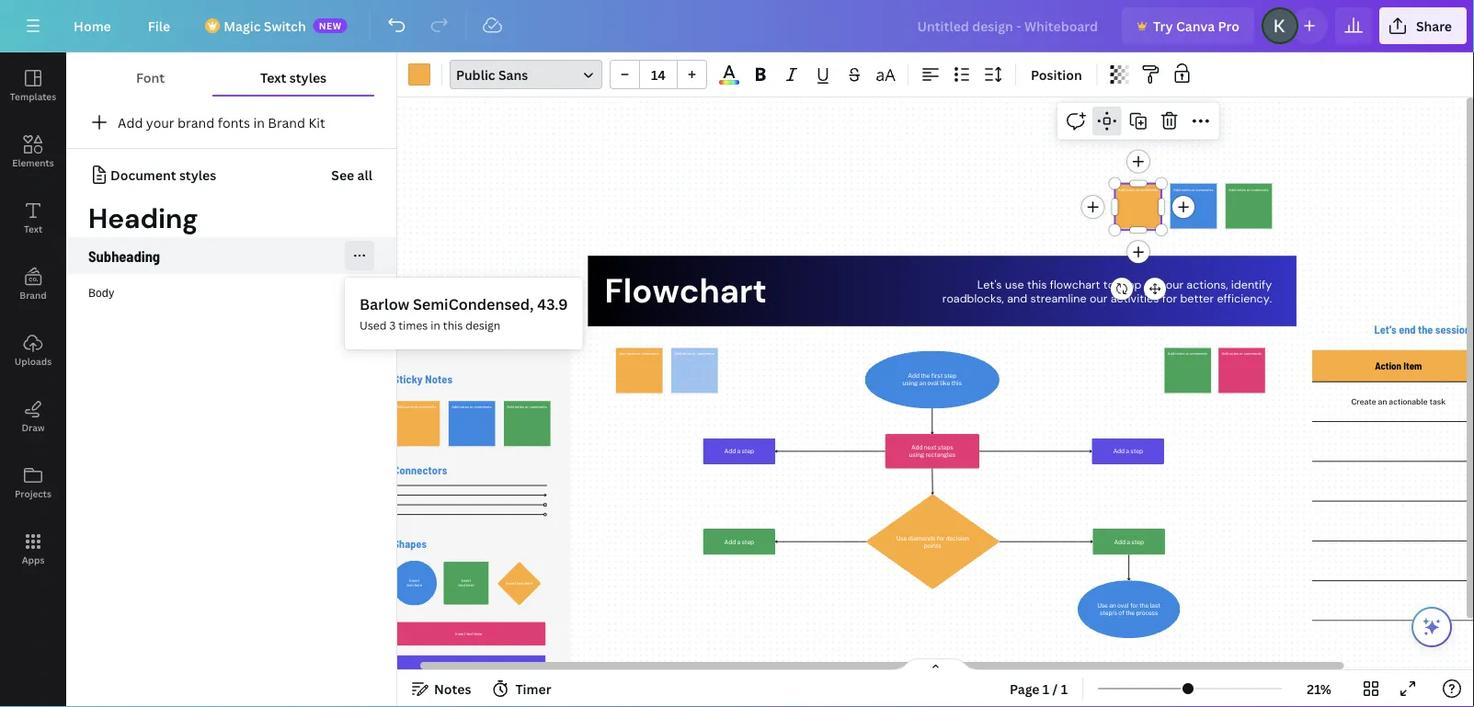 Task type: vqa. For each thing, say whether or not it's contained in the screenshot.
21%
yes



Task type: describe. For each thing, give the bounding box(es) containing it.
/
[[1053, 680, 1058, 697]]

connectors
[[393, 464, 447, 477]]

text for text styles
[[260, 69, 286, 86]]

barlow
[[360, 294, 409, 314]]

21%
[[1307, 680, 1331, 697]]

let's end the session w
[[1374, 323, 1474, 336]]

page 1 / 1
[[1010, 680, 1068, 697]]

map
[[1118, 277, 1142, 292]]

this inside let's use this flowchart to map out our actions, identify roadblocks, and streamline our activities for better efficiency.
[[1027, 277, 1047, 292]]

an
[[1378, 397, 1387, 406]]

pro
[[1218, 17, 1239, 34]]

action item
[[1375, 360, 1422, 372]]

styles for text styles
[[289, 69, 326, 86]]

draw
[[22, 421, 45, 434]]

position button
[[1023, 60, 1089, 89]]

uploads
[[15, 355, 52, 367]]

see all button
[[330, 156, 374, 193]]

0 vertical spatial notes
[[425, 372, 453, 385]]

home link
[[59, 7, 126, 44]]

try
[[1153, 17, 1173, 34]]

text styles button
[[213, 60, 374, 95]]

magic switch
[[224, 17, 306, 34]]

in inside button
[[253, 114, 265, 131]]

draw button
[[0, 383, 66, 450]]

elements
[[12, 156, 54, 169]]

notes button
[[405, 674, 479, 703]]

heading button
[[66, 197, 396, 241]]

and
[[1007, 291, 1027, 306]]

font
[[136, 69, 165, 86]]

new
[[319, 19, 342, 32]]

task
[[1430, 397, 1446, 406]]

text for text
[[24, 223, 42, 235]]

apps button
[[0, 516, 66, 582]]

add your brand fonts in brand kit button
[[66, 104, 396, 141]]

in inside barlow semicondensed, 43.9 used 3 times in this design
[[431, 318, 440, 333]]

body button
[[66, 274, 396, 311]]

roadblocks,
[[942, 291, 1004, 306]]

canva assistant image
[[1421, 616, 1443, 638]]

public
[[456, 66, 495, 83]]

home
[[74, 17, 111, 34]]

out
[[1145, 277, 1163, 292]]

actionable
[[1389, 397, 1428, 406]]

timer
[[515, 680, 551, 697]]

design
[[466, 318, 500, 333]]

share
[[1416, 17, 1452, 34]]

better
[[1180, 291, 1214, 306]]

brand button
[[0, 251, 66, 317]]

semicondensed,
[[413, 294, 534, 314]]

21% button
[[1289, 674, 1349, 703]]

flowchart
[[1050, 277, 1100, 292]]

1 1 from the left
[[1043, 680, 1049, 697]]

the
[[1418, 323, 1433, 336]]

your
[[146, 114, 174, 131]]

try canva pro button
[[1122, 7, 1254, 44]]

subheading
[[88, 246, 160, 265]]

session
[[1435, 323, 1470, 336]]

w
[[1473, 323, 1474, 336]]

1 horizontal spatial our
[[1166, 277, 1183, 292]]

efficiency.
[[1217, 291, 1272, 306]]

sans
[[498, 66, 528, 83]]



Task type: locate. For each thing, give the bounding box(es) containing it.
magic
[[224, 17, 261, 34]]

item
[[1404, 360, 1422, 372]]

use
[[1005, 277, 1024, 292]]

try canva pro
[[1153, 17, 1239, 34]]

projects button
[[0, 450, 66, 516]]

text up brand button
[[24, 223, 42, 235]]

position
[[1031, 66, 1082, 83]]

our
[[1166, 277, 1183, 292], [1090, 291, 1107, 306]]

brand inside side panel 'tab list'
[[20, 289, 47, 301]]

create
[[1351, 397, 1376, 406]]

brand up the uploads button
[[20, 289, 47, 301]]

1 horizontal spatial text
[[260, 69, 286, 86]]

for
[[1162, 291, 1177, 306]]

1 vertical spatial brand
[[20, 289, 47, 301]]

fonts
[[218, 114, 250, 131]]

used
[[360, 318, 387, 333]]

public sans button
[[450, 60, 602, 89]]

document styles
[[110, 166, 216, 183]]

let's use this flowchart to map out our actions, identify roadblocks, and streamline our activities for better efficiency.
[[942, 277, 1272, 306]]

1 right "/"
[[1061, 680, 1068, 697]]

1 vertical spatial text
[[24, 223, 42, 235]]

share button
[[1379, 7, 1467, 44]]

this right use on the right
[[1027, 277, 1047, 292]]

public sans
[[456, 66, 528, 83]]

end
[[1399, 323, 1416, 336]]

43.9
[[537, 294, 568, 314]]

styles up the kit
[[289, 69, 326, 86]]

kit
[[308, 114, 325, 131]]

let's inside let's use this flowchart to map out our actions, identify roadblocks, and streamline our activities for better efficiency.
[[977, 277, 1002, 292]]

group
[[610, 60, 707, 89]]

Design title text field
[[903, 7, 1115, 44]]

uploads button
[[0, 317, 66, 383]]

#ffaa2b image
[[408, 63, 430, 86], [408, 63, 430, 86]]

1 left "/"
[[1043, 680, 1049, 697]]

document
[[110, 166, 176, 183]]

color range image
[[719, 80, 739, 85]]

create an actionable task
[[1351, 397, 1446, 406]]

0 horizontal spatial our
[[1090, 291, 1107, 306]]

0 vertical spatial in
[[253, 114, 265, 131]]

1 horizontal spatial let's
[[1374, 323, 1396, 336]]

templates button
[[0, 52, 66, 119]]

brand
[[268, 114, 305, 131], [20, 289, 47, 301]]

text
[[260, 69, 286, 86], [24, 223, 42, 235]]

text inside button
[[260, 69, 286, 86]]

styles down brand
[[179, 166, 216, 183]]

notes
[[425, 372, 453, 385], [434, 680, 471, 697]]

let's for end
[[1374, 323, 1396, 336]]

streamline
[[1030, 291, 1087, 306]]

our left map
[[1090, 291, 1107, 306]]

this inside barlow semicondensed, 43.9 used 3 times in this design
[[443, 318, 463, 333]]

– – number field
[[646, 66, 671, 83]]

this
[[1027, 277, 1047, 292], [443, 318, 463, 333]]

0 horizontal spatial text
[[24, 223, 42, 235]]

timer button
[[486, 674, 559, 703]]

1 horizontal spatial 1
[[1061, 680, 1068, 697]]

font button
[[88, 60, 213, 95]]

file
[[148, 17, 170, 34]]

notes right sticky
[[425, 372, 453, 385]]

0 horizontal spatial this
[[443, 318, 463, 333]]

show pages image
[[892, 657, 980, 672]]

styles for document styles
[[179, 166, 216, 183]]

shapes
[[393, 537, 427, 550]]

0 horizontal spatial in
[[253, 114, 265, 131]]

let's left use on the right
[[977, 277, 1002, 292]]

times
[[398, 318, 428, 333]]

1 horizontal spatial brand
[[268, 114, 305, 131]]

canva
[[1176, 17, 1215, 34]]

0 vertical spatial styles
[[289, 69, 326, 86]]

brand left the kit
[[268, 114, 305, 131]]

styles
[[289, 69, 326, 86], [179, 166, 216, 183]]

action
[[1375, 360, 1402, 372]]

identify
[[1231, 277, 1272, 292]]

0 horizontal spatial let's
[[977, 277, 1002, 292]]

sticky
[[393, 372, 423, 385]]

file button
[[133, 7, 185, 44]]

side panel tab list
[[0, 52, 66, 582]]

1
[[1043, 680, 1049, 697], [1061, 680, 1068, 697]]

add your brand fonts in brand kit
[[118, 114, 325, 131]]

to
[[1103, 277, 1115, 292]]

projects
[[15, 487, 52, 500]]

0 vertical spatial let's
[[977, 277, 1002, 292]]

0 vertical spatial brand
[[268, 114, 305, 131]]

2 1 from the left
[[1061, 680, 1068, 697]]

let's
[[977, 277, 1002, 292], [1374, 323, 1396, 336]]

all
[[357, 166, 372, 183]]

page
[[1010, 680, 1040, 697]]

notes inside button
[[434, 680, 471, 697]]

0 horizontal spatial 1
[[1043, 680, 1049, 697]]

see all
[[331, 166, 372, 183]]

0 horizontal spatial brand
[[20, 289, 47, 301]]

1 vertical spatial this
[[443, 318, 463, 333]]

heading
[[88, 200, 198, 237]]

elements button
[[0, 119, 66, 185]]

activities
[[1111, 291, 1159, 306]]

let's left end on the right top of the page
[[1374, 323, 1396, 336]]

our right the out
[[1166, 277, 1183, 292]]

switch
[[264, 17, 306, 34]]

let's for use
[[977, 277, 1002, 292]]

in right fonts
[[253, 114, 265, 131]]

this down semicondensed,
[[443, 318, 463, 333]]

1 vertical spatial styles
[[179, 166, 216, 183]]

see
[[331, 166, 354, 183]]

brand
[[178, 114, 215, 131]]

add
[[118, 114, 143, 131]]

sticky notes
[[393, 372, 453, 385]]

in right times
[[431, 318, 440, 333]]

1 horizontal spatial this
[[1027, 277, 1047, 292]]

1 vertical spatial let's
[[1374, 323, 1396, 336]]

0 vertical spatial text
[[260, 69, 286, 86]]

templates
[[10, 90, 56, 103]]

1 horizontal spatial in
[[431, 318, 440, 333]]

1 horizontal spatial styles
[[289, 69, 326, 86]]

text styles
[[260, 69, 326, 86]]

body
[[88, 286, 114, 299]]

3
[[389, 318, 396, 333]]

text down magic switch on the left of page
[[260, 69, 286, 86]]

actions,
[[1187, 277, 1228, 292]]

subheading button
[[66, 237, 396, 274]]

text inside button
[[24, 223, 42, 235]]

1 vertical spatial in
[[431, 318, 440, 333]]

1 vertical spatial notes
[[434, 680, 471, 697]]

0 horizontal spatial styles
[[179, 166, 216, 183]]

0 vertical spatial this
[[1027, 277, 1047, 292]]

main menu bar
[[0, 0, 1474, 52]]

barlow semicondensed, 43.9 used 3 times in this design
[[360, 294, 568, 333]]

styles inside button
[[289, 69, 326, 86]]

text button
[[0, 185, 66, 251]]

apps
[[22, 554, 44, 566]]

notes left timer button
[[434, 680, 471, 697]]

in
[[253, 114, 265, 131], [431, 318, 440, 333]]



